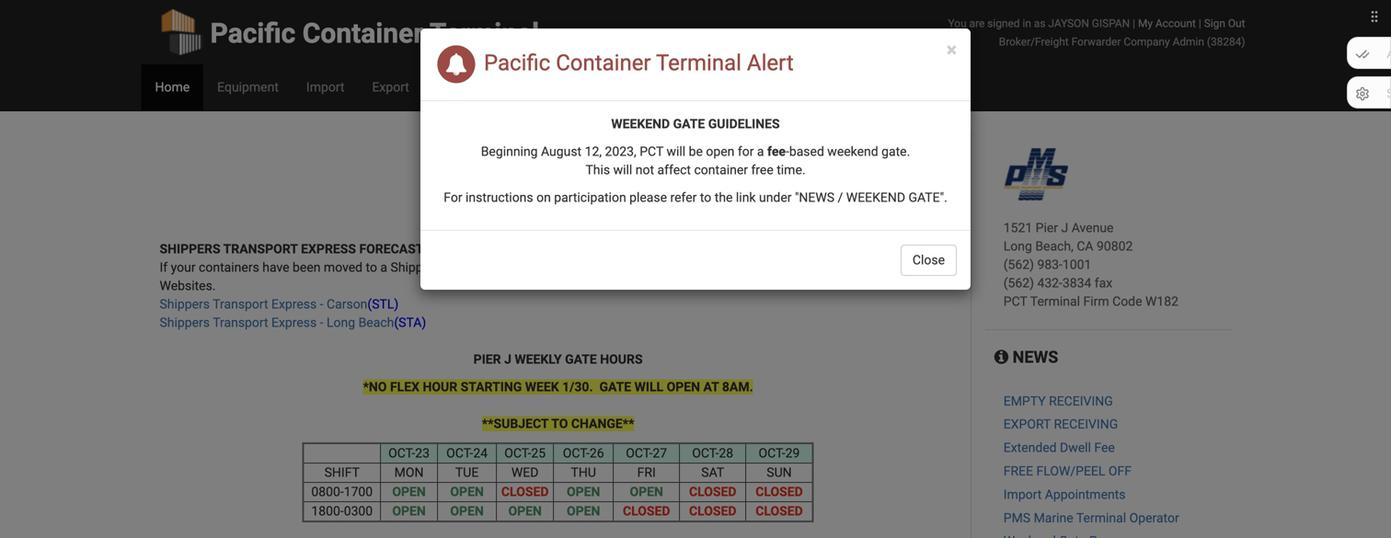 Task type: vqa. For each thing, say whether or not it's contained in the screenshot.


Task type: describe. For each thing, give the bounding box(es) containing it.
1 the from the left
[[730, 260, 748, 275]]

oct-25
[[505, 446, 546, 461]]

1 vertical spatial j
[[504, 352, 512, 367]]

weekly
[[515, 352, 562, 367]]

you
[[949, 17, 967, 30]]

90802
[[1097, 239, 1133, 254]]

j inside the 1521 pier j avenue long beach, ca 90802 (562) 983-1001 (562) 432-3834 fax pct terminal firm code w182
[[1062, 220, 1069, 236]]

shippers transport express - long beach link
[[160, 315, 394, 330]]

export
[[1004, 417, 1051, 432]]

2 vertical spatial -
[[320, 315, 324, 330]]

2 | from the left
[[1199, 17, 1202, 30]]

at
[[704, 380, 719, 395]]

carson
[[327, 297, 368, 312]]

"news
[[795, 190, 835, 205]]

1521 pier j avenue long beach, ca 90802 (562) 983-1001 (562) 432-3834 fax pct terminal firm code w182
[[1004, 220, 1179, 309]]

express
[[301, 242, 356, 257]]

(38284)
[[1207, 35, 1246, 48]]

this
[[586, 162, 610, 178]]

for instructions on participation please refer to the link under "news / weekend gate".
[[444, 190, 948, 205]]

pms
[[1004, 511, 1031, 526]]

0 vertical spatial receiving
[[1049, 394, 1114, 409]]

marine
[[1034, 511, 1074, 526]]

mon
[[395, 465, 424, 480]]

oct- for 27
[[626, 446, 653, 461]]

0 vertical spatial weekend
[[612, 116, 670, 132]]

jayson
[[1049, 17, 1090, 30]]

terminal inside the empty receiving export receiving extended dwell fee free flow/peel off import appointments pms marine terminal operator
[[1077, 511, 1127, 526]]

free flow/peel off link
[[1004, 464, 1132, 479]]

code
[[1113, 294, 1143, 309]]

1 vertical spatial shippers
[[160, 297, 210, 312]]

pacific container terminal image
[[1004, 148, 1068, 201]]

can
[[624, 260, 645, 275]]

alert
[[747, 50, 794, 76]]

ca
[[1077, 239, 1094, 254]]

pier
[[1036, 220, 1059, 236]]

on inside shippers transport express forecast website if your containers have been moved to a shippers transport express location you can also check on the container using the below forecast websites. shippers transport express - carson (stl) shippers transport express - long beach (sta)
[[712, 260, 727, 275]]

close button
[[901, 245, 957, 276]]

1 | from the left
[[1133, 17, 1136, 30]]

oct-28
[[692, 446, 734, 461]]

is
[[841, 140, 851, 156]]

8am.
[[722, 380, 754, 395]]

(sta)
[[394, 315, 426, 330]]

account
[[1156, 17, 1197, 30]]

(stl)
[[368, 297, 399, 312]]

wed
[[512, 465, 539, 480]]

0300
[[344, 504, 373, 519]]

fee
[[1095, 441, 1115, 456]]

29
[[786, 446, 800, 461]]

weekend
[[828, 144, 879, 159]]

28
[[719, 446, 734, 461]]

0 vertical spatial 27
[[943, 140, 957, 156]]

if
[[160, 260, 168, 275]]

forecast
[[902, 260, 952, 275]]

**subject to change**
[[482, 416, 635, 432]]

extended
[[1004, 441, 1057, 456]]

2 map from the left
[[657, 168, 682, 183]]

participation
[[554, 190, 627, 205]]

container inside shippers transport express forecast website if your containers have been moved to a shippers transport express location you can also check on the container using the below forecast websites. shippers transport express - carson (stl) shippers transport express - long beach (sta)
[[751, 260, 805, 275]]

friday,
[[854, 140, 891, 156]]

open
[[706, 144, 735, 159]]

october
[[894, 140, 939, 156]]

hours
[[600, 352, 643, 367]]

0 vertical spatial shippers
[[391, 260, 441, 275]]

my
[[1139, 17, 1153, 30]]

appointments
[[1045, 487, 1126, 502]]

affect
[[658, 162, 691, 178]]

here
[[569, 168, 595, 183]]

1800-0300
[[311, 504, 373, 519]]

info circle image
[[995, 349, 1009, 365]]

1 horizontal spatial weekend
[[847, 190, 906, 205]]

under
[[759, 190, 792, 205]]

1 vertical spatial express
[[272, 297, 317, 312]]

pms marine terminal operator link
[[1004, 511, 1180, 526]]

for
[[738, 144, 754, 159]]

0 vertical spatial express
[[503, 260, 548, 275]]

sat
[[702, 465, 725, 480]]

pacific for pacific container terminal alert
[[484, 50, 551, 76]]

23
[[415, 446, 430, 461]]

/
[[838, 190, 843, 205]]

off
[[1109, 464, 1132, 479]]

long inside the 1521 pier j avenue long beach, ca 90802 (562) 983-1001 (562) 432-3834 fax pct terminal firm code w182
[[1004, 239, 1033, 254]]

3834
[[1063, 276, 1092, 291]]

you are signed in as jayson gispan | my account | sign out broker/freight forwarder company admin (38284)
[[949, 17, 1246, 48]]

oct-29
[[759, 446, 800, 461]]

empty
[[1004, 394, 1046, 409]]

in
[[1023, 17, 1032, 30]]

my account link
[[1139, 17, 1197, 30]]

1 vertical spatial receiving
[[1054, 417, 1119, 432]]

pct yard map link
[[601, 168, 682, 183]]

2023,
[[605, 144, 637, 159]]

thu
[[571, 465, 596, 480]]

websites.
[[160, 278, 216, 294]]

admin
[[1173, 35, 1205, 48]]

oct- for 29
[[759, 446, 786, 461]]

to
[[552, 416, 568, 432]]

a inside shippers transport express forecast website if your containers have been moved to a shippers transport express location you can also check on the container using the below forecast websites. shippers transport express - carson (stl) shippers transport express - long beach (sta)
[[381, 260, 388, 275]]

gispan
[[1092, 17, 1130, 30]]

forecast
[[359, 242, 423, 257]]

also
[[648, 260, 672, 275]]

location
[[551, 260, 597, 275]]

1 vertical spatial will
[[614, 162, 633, 178]]

for for for instructions on participation please refer to the link under "news / weekend gate".
[[444, 190, 463, 205]]

signed
[[988, 17, 1020, 30]]

terminal inside pacific container terminal link
[[430, 17, 539, 50]]

container inside beginning august 12, 2023, pct will be open for a fee -based weekend gate. this will not affect container free time.
[[694, 162, 748, 178]]

beach
[[359, 315, 394, 330]]

1 (562) from the top
[[1004, 257, 1035, 272]]

not
[[636, 162, 654, 178]]



Task type: locate. For each thing, give the bounding box(es) containing it.
oct- up 'wed' in the bottom left of the page
[[505, 446, 531, 461]]

2 oct- from the left
[[447, 446, 473, 461]]

2 the from the left
[[843, 260, 861, 275]]

transport
[[223, 242, 298, 257]]

pacific for pacific container terminal
[[210, 17, 296, 50]]

empty receiving link
[[1004, 394, 1114, 409]]

1 horizontal spatial pct
[[640, 144, 664, 159]]

transport
[[444, 260, 499, 275], [213, 297, 268, 312], [213, 315, 268, 330]]

2 vertical spatial shippers
[[160, 315, 210, 330]]

gate
[[673, 116, 705, 132], [565, 352, 597, 367], [600, 380, 632, 395]]

container
[[303, 17, 424, 50], [556, 50, 651, 76]]

26
[[590, 446, 604, 461]]

oct- up thu
[[563, 446, 590, 461]]

× button
[[947, 39, 957, 61]]

the right check
[[730, 260, 748, 275]]

fri
[[638, 465, 656, 480]]

1 vertical spatial weekend
[[847, 190, 906, 205]]

j
[[1062, 220, 1069, 236], [504, 352, 512, 367]]

0 horizontal spatial pct
[[601, 168, 625, 183]]

0 vertical spatial long
[[1004, 239, 1033, 254]]

receiving up export receiving link
[[1049, 394, 1114, 409]]

container for pacific container terminal
[[303, 17, 424, 50]]

5 oct- from the left
[[626, 446, 653, 461]]

sign out link
[[1205, 17, 1246, 30]]

0 vertical spatial -
[[786, 144, 790, 159]]

3 oct- from the left
[[505, 446, 531, 461]]

for left instructions
[[444, 190, 463, 205]]

0 vertical spatial will
[[667, 144, 686, 159]]

containers
[[199, 260, 259, 275]]

24
[[473, 446, 488, 461]]

for up website
[[434, 168, 453, 183]]

0 horizontal spatial j
[[504, 352, 512, 367]]

container left "using"
[[751, 260, 805, 275]]

link
[[736, 190, 756, 205]]

1 horizontal spatial on
[[712, 260, 727, 275]]

beach,
[[1036, 239, 1074, 254]]

will
[[667, 144, 686, 159], [614, 162, 633, 178]]

will down 2023,
[[614, 162, 633, 178]]

container
[[694, 162, 748, 178], [751, 260, 805, 275]]

closed
[[502, 485, 549, 500], [689, 485, 737, 500], [756, 485, 803, 500], [623, 504, 671, 519], [689, 504, 737, 519], [756, 504, 803, 519]]

1 horizontal spatial container
[[751, 260, 805, 275]]

long
[[1004, 239, 1033, 254], [327, 315, 355, 330]]

oct-27
[[626, 446, 667, 461]]

0 horizontal spatial a
[[381, 260, 388, 275]]

terminal inside the 1521 pier j avenue long beach, ca 90802 (562) 983-1001 (562) 432-3834 fax pct terminal firm code w182
[[1031, 294, 1081, 309]]

based
[[790, 144, 825, 159]]

on right check
[[712, 260, 727, 275]]

gate.
[[882, 144, 911, 159]]

transport down shippers transport express - carson link
[[213, 315, 268, 330]]

fee
[[768, 144, 786, 159]]

oct- up sun
[[759, 446, 786, 461]]

the right "using"
[[843, 260, 861, 275]]

oct- for 24
[[447, 446, 473, 461]]

shippers transport express - carson link
[[160, 297, 368, 312]]

7 oct- from the left
[[759, 446, 786, 461]]

432-
[[1038, 276, 1063, 291]]

weekend gate guidelines
[[612, 116, 780, 132]]

to
[[366, 260, 377, 275]]

1 map from the left
[[510, 168, 536, 183]]

change**
[[571, 416, 635, 432]]

1 vertical spatial transport
[[213, 297, 268, 312]]

1 horizontal spatial container
[[556, 50, 651, 76]]

long down carson
[[327, 315, 355, 330]]

*no
[[363, 380, 387, 395]]

1 vertical spatial gate
[[565, 352, 597, 367]]

map right "not"
[[657, 168, 682, 183]]

1 horizontal spatial long
[[1004, 239, 1033, 254]]

1 horizontal spatial pacific
[[484, 50, 551, 76]]

oct- up mon
[[389, 446, 415, 461]]

1 vertical spatial 27
[[653, 446, 667, 461]]

1 horizontal spatial a
[[757, 144, 764, 159]]

1 horizontal spatial |
[[1199, 17, 1202, 30]]

1800-
[[311, 504, 344, 519]]

1 vertical spatial (562)
[[1004, 276, 1035, 291]]

2 horizontal spatial gate
[[673, 116, 705, 132]]

terminal
[[430, 17, 539, 50], [656, 50, 742, 76], [456, 168, 507, 183], [1031, 294, 1081, 309], [1077, 511, 1127, 526]]

oct- for 26
[[563, 446, 590, 461]]

time.
[[777, 162, 806, 178]]

for for for terminal map click here , pct yard map
[[434, 168, 453, 183]]

flow/peel
[[1037, 464, 1106, 479]]

gate up be
[[673, 116, 705, 132]]

weekend up 2023,
[[612, 116, 670, 132]]

avenue
[[1072, 220, 1114, 236]]

oct-26
[[563, 446, 604, 461]]

express left location at left
[[503, 260, 548, 275]]

2 vertical spatial gate
[[600, 380, 632, 395]]

0 vertical spatial gate
[[673, 116, 705, 132]]

- left beach
[[320, 315, 324, 330]]

1 vertical spatial on
[[712, 260, 727, 275]]

0 vertical spatial (562)
[[1004, 257, 1035, 272]]

for
[[434, 168, 453, 183], [444, 190, 463, 205]]

sun
[[767, 465, 792, 480]]

1 horizontal spatial the
[[843, 260, 861, 275]]

shippers transport express forecast website if your containers have been moved to a shippers transport express location you can also check on the container using the below forecast websites. shippers transport express - carson (stl) shippers transport express - long beach (sta)
[[160, 242, 952, 330]]

container inside pacific container terminal link
[[303, 17, 424, 50]]

pacific
[[210, 17, 296, 50], [484, 50, 551, 76]]

oct- up sat
[[692, 446, 719, 461]]

pct up info circle image
[[1004, 294, 1028, 309]]

operator
[[1130, 511, 1180, 526]]

hour
[[423, 380, 458, 395]]

0 horizontal spatial container
[[694, 162, 748, 178]]

0 horizontal spatial gate
[[565, 352, 597, 367]]

receiving up dwell
[[1054, 417, 1119, 432]]

0 horizontal spatial 27
[[653, 446, 667, 461]]

today is friday, october 27
[[803, 140, 957, 156]]

shift
[[325, 465, 360, 480]]

0 vertical spatial container
[[694, 162, 748, 178]]

free
[[751, 162, 774, 178]]

0 vertical spatial on
[[537, 190, 551, 205]]

sign
[[1205, 17, 1226, 30]]

click
[[539, 168, 566, 183]]

close
[[913, 253, 945, 268]]

you
[[600, 260, 621, 275]]

firm
[[1084, 294, 1110, 309]]

long down 1521
[[1004, 239, 1033, 254]]

pct right the ,
[[601, 168, 625, 183]]

be
[[689, 144, 703, 159]]

below
[[864, 260, 898, 275]]

oct- for 25
[[505, 446, 531, 461]]

2 vertical spatial transport
[[213, 315, 268, 330]]

instructions
[[466, 190, 534, 205]]

- inside beginning august 12, 2023, pct will be open for a fee -based weekend gate. this will not affect container free time.
[[786, 144, 790, 159]]

1 vertical spatial long
[[327, 315, 355, 330]]

(562) left 432-
[[1004, 276, 1035, 291]]

pct up "not"
[[640, 144, 664, 159]]

1 vertical spatial -
[[320, 297, 324, 312]]

0 vertical spatial transport
[[444, 260, 499, 275]]

1 vertical spatial container
[[751, 260, 805, 275]]

weekend right /
[[847, 190, 906, 205]]

0 vertical spatial pct
[[640, 144, 664, 159]]

oct-
[[389, 446, 415, 461], [447, 446, 473, 461], [505, 446, 531, 461], [563, 446, 590, 461], [626, 446, 653, 461], [692, 446, 719, 461], [759, 446, 786, 461]]

container down open
[[694, 162, 748, 178]]

express
[[503, 260, 548, 275], [272, 297, 317, 312], [272, 315, 317, 330]]

0 vertical spatial a
[[757, 144, 764, 159]]

long inside shippers transport express forecast website if your containers have been moved to a shippers transport express location you can also check on the container using the below forecast websites. shippers transport express - carson (stl) shippers transport express - long beach (sta)
[[327, 315, 355, 330]]

0 horizontal spatial pacific
[[210, 17, 296, 50]]

1 oct- from the left
[[389, 446, 415, 461]]

express down shippers transport express - carson link
[[272, 315, 317, 330]]

0 horizontal spatial will
[[614, 162, 633, 178]]

0 vertical spatial for
[[434, 168, 453, 183]]

dwell
[[1060, 441, 1092, 456]]

1 vertical spatial pct
[[601, 168, 625, 183]]

a right for
[[757, 144, 764, 159]]

map down beginning august
[[510, 168, 536, 183]]

a inside beginning august 12, 2023, pct will be open for a fee -based weekend gate. this will not affect container free time.
[[757, 144, 764, 159]]

983-
[[1038, 257, 1063, 272]]

shippers
[[391, 260, 441, 275], [160, 297, 210, 312], [160, 315, 210, 330]]

- left carson
[[320, 297, 324, 312]]

1 vertical spatial a
[[381, 260, 388, 275]]

1 horizontal spatial gate
[[600, 380, 632, 395]]

container for pacific container terminal alert
[[556, 50, 651, 76]]

today
[[803, 140, 838, 156]]

2 horizontal spatial pct
[[1004, 294, 1028, 309]]

transport down website
[[444, 260, 499, 275]]

- up time.
[[786, 144, 790, 159]]

using
[[808, 260, 840, 275]]

| left sign
[[1199, 17, 1202, 30]]

0800-1700
[[311, 485, 373, 500]]

oct- for 23
[[389, 446, 415, 461]]

2 (562) from the top
[[1004, 276, 1035, 291]]

2 vertical spatial pct
[[1004, 294, 1028, 309]]

0 horizontal spatial on
[[537, 190, 551, 205]]

company
[[1124, 35, 1170, 48]]

pct inside beginning august 12, 2023, pct will be open for a fee -based weekend gate. this will not affect container free time.
[[640, 144, 664, 159]]

gate up *no flex hour starting week 1/30.  gate will open at 8am.
[[565, 352, 597, 367]]

0 horizontal spatial weekend
[[612, 116, 670, 132]]

1 horizontal spatial j
[[1062, 220, 1069, 236]]

out
[[1229, 17, 1246, 30]]

1521
[[1004, 220, 1033, 236]]

transport down the containers
[[213, 297, 268, 312]]

receiving
[[1049, 394, 1114, 409], [1054, 417, 1119, 432]]

1 horizontal spatial 27
[[943, 140, 957, 156]]

1 horizontal spatial will
[[667, 144, 686, 159]]

0 horizontal spatial |
[[1133, 17, 1136, 30]]

oct- for 28
[[692, 446, 719, 461]]

27 up fri
[[653, 446, 667, 461]]

oct- up tue
[[447, 446, 473, 461]]

0 vertical spatial j
[[1062, 220, 1069, 236]]

a right to
[[381, 260, 388, 275]]

0 horizontal spatial long
[[327, 315, 355, 330]]

0 horizontal spatial container
[[303, 17, 424, 50]]

0 horizontal spatial the
[[730, 260, 748, 275]]

pct inside the 1521 pier j avenue long beach, ca 90802 (562) 983-1001 (562) 432-3834 fax pct terminal firm code w182
[[1004, 294, 1028, 309]]

1001
[[1063, 257, 1092, 272]]

27 right october
[[943, 140, 957, 156]]

4 oct- from the left
[[563, 446, 590, 461]]

refer
[[671, 190, 697, 205]]

forwarder
[[1072, 35, 1121, 48]]

express up shippers transport express - long beach link
[[272, 297, 317, 312]]

to the
[[700, 190, 733, 205]]

on down click on the top left
[[537, 190, 551, 205]]

6 oct- from the left
[[692, 446, 719, 461]]

2 vertical spatial express
[[272, 315, 317, 330]]

pier j weekly gate hours
[[474, 352, 643, 367]]

oct- up fri
[[626, 446, 653, 461]]

gate down "hours"
[[600, 380, 632, 395]]

export receiving link
[[1004, 417, 1119, 432]]

flex
[[390, 380, 420, 395]]

your
[[171, 260, 196, 275]]

| left my
[[1133, 17, 1136, 30]]

pacific container terminal
[[210, 17, 539, 50]]

will up affect
[[667, 144, 686, 159]]

have
[[263, 260, 290, 275]]

1 horizontal spatial map
[[657, 168, 682, 183]]

(562) left 983- at the right of page
[[1004, 257, 1035, 272]]

1 vertical spatial for
[[444, 190, 463, 205]]

0 horizontal spatial map
[[510, 168, 536, 183]]



